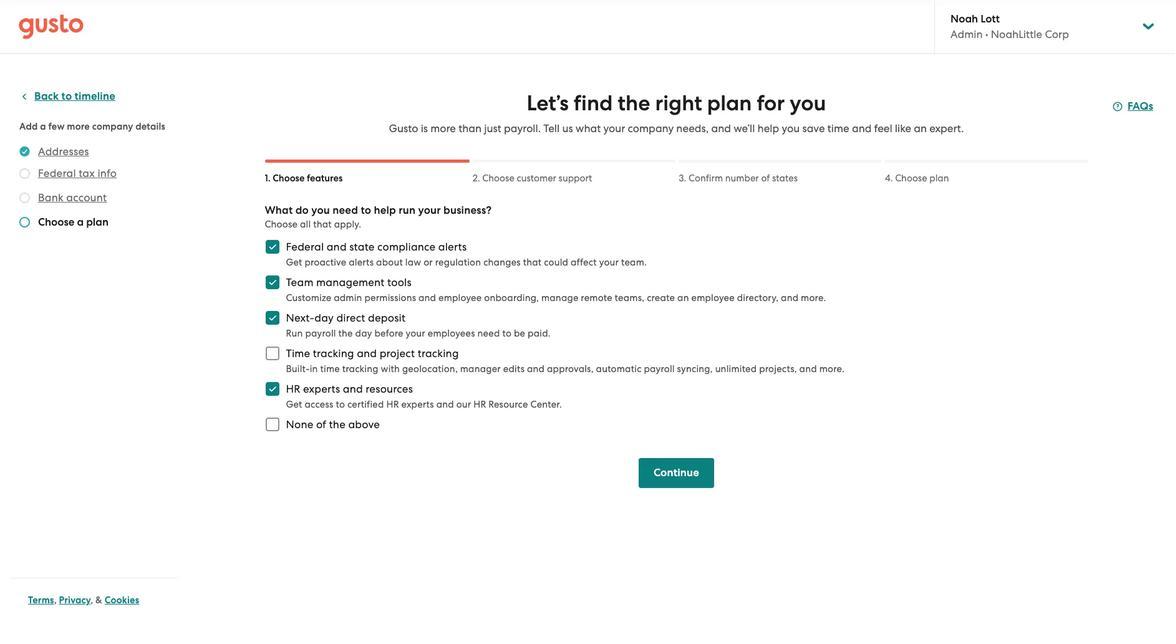 Task type: vqa. For each thing, say whether or not it's contained in the screenshot.
can
no



Task type: locate. For each thing, give the bounding box(es) containing it.
noah
[[951, 12, 979, 26]]

a inside list
[[77, 216, 84, 229]]

1 , from the left
[[54, 595, 57, 607]]

0 vertical spatial federal
[[38, 167, 76, 180]]

choose down bank
[[38, 216, 74, 229]]

1 vertical spatial the
[[339, 328, 353, 340]]

None of the above checkbox
[[259, 411, 286, 439]]

0 vertical spatial the
[[618, 90, 651, 116]]

0 vertical spatial of
[[762, 173, 770, 184]]

1 horizontal spatial alerts
[[439, 241, 467, 253]]

1 horizontal spatial time
[[828, 122, 850, 135]]

2 vertical spatial check image
[[19, 217, 30, 228]]

built-in time tracking with geolocation, manager edits and approvals, automatic payroll syncing, unlimited projects, and more.
[[286, 364, 845, 375]]

1 vertical spatial more.
[[820, 364, 845, 375]]

the for of
[[329, 419, 346, 431]]

that left 'could'
[[523, 257, 542, 268]]

2 get from the top
[[286, 399, 302, 411]]

timeline
[[75, 90, 115, 103]]

check image left choose a plan
[[19, 217, 30, 228]]

check image for federal
[[19, 169, 30, 179]]

you left save
[[782, 122, 800, 135]]

your inside what do you need to help run your business? choose all that apply.
[[419, 204, 441, 217]]

choose down what on the top
[[265, 219, 298, 230]]

the inside let's find the right plan for you gusto is more than just payroll. tell us what your company needs, and we'll help you save time and feel like an expert.
[[618, 90, 651, 116]]

home image
[[19, 14, 84, 39]]

1 horizontal spatial ,
[[91, 595, 93, 607]]

federal for federal tax info
[[38, 167, 76, 180]]

Time tracking and project tracking checkbox
[[259, 340, 286, 368]]

customize
[[286, 293, 332, 304]]

what
[[265, 204, 293, 217]]

confirm number of states
[[689, 173, 798, 184]]

of down access
[[316, 419, 327, 431]]

&
[[96, 595, 102, 607]]

day down direct
[[355, 328, 372, 340]]

need left be at bottom left
[[478, 328, 500, 340]]

terms , privacy , & cookies
[[28, 595, 139, 607]]

your inside let's find the right plan for you gusto is more than just payroll. tell us what your company needs, and we'll help you save time and feel like an expert.
[[604, 122, 626, 135]]

get up "team"
[[286, 257, 302, 268]]

1 get from the top
[[286, 257, 302, 268]]

0 vertical spatial time
[[828, 122, 850, 135]]

1 vertical spatial check image
[[19, 193, 30, 203]]

1 horizontal spatial company
[[628, 122, 674, 135]]

0 horizontal spatial help
[[374, 204, 396, 217]]

remote
[[581, 293, 613, 304]]

and down or on the top left of page
[[419, 293, 436, 304]]

alerts up "regulation" on the top left of page
[[439, 241, 467, 253]]

more. right directory,
[[801, 293, 827, 304]]

tracking
[[313, 348, 354, 360], [418, 348, 459, 360], [342, 364, 379, 375]]

1 horizontal spatial federal
[[286, 241, 324, 253]]

you
[[790, 90, 827, 116], [782, 122, 800, 135], [312, 204, 330, 217]]

and left the our
[[437, 399, 454, 411]]

approvals,
[[547, 364, 594, 375]]

choose for choose customer support
[[483, 173, 515, 184]]

more right is
[[431, 122, 456, 135]]

manager
[[460, 364, 501, 375]]

1 horizontal spatial employee
[[692, 293, 735, 304]]

an
[[914, 122, 927, 135], [678, 293, 689, 304]]

directory,
[[738, 293, 779, 304]]

0 horizontal spatial alerts
[[349, 257, 374, 268]]

1 horizontal spatial a
[[77, 216, 84, 229]]

company down right
[[628, 122, 674, 135]]

that right all
[[313, 219, 332, 230]]

a left few
[[40, 121, 46, 132]]

0 horizontal spatial time
[[320, 364, 340, 375]]

built-
[[286, 364, 310, 375]]

employees
[[428, 328, 475, 340]]

2 vertical spatial plan
[[86, 216, 109, 229]]

0 vertical spatial check image
[[19, 169, 30, 179]]

choose for choose a plan
[[38, 216, 74, 229]]

tools
[[388, 276, 412, 289]]

more. right projects,
[[820, 364, 845, 375]]

to right back
[[62, 90, 72, 103]]

get up none on the left bottom
[[286, 399, 302, 411]]

admin
[[334, 293, 362, 304]]

0 vertical spatial that
[[313, 219, 332, 230]]

0 horizontal spatial company
[[92, 121, 133, 132]]

and right directory,
[[781, 293, 799, 304]]

2 vertical spatial the
[[329, 419, 346, 431]]

regulation
[[436, 257, 481, 268]]

0 vertical spatial you
[[790, 90, 827, 116]]

run
[[286, 328, 303, 340]]

choose inside list
[[38, 216, 74, 229]]

0 vertical spatial a
[[40, 121, 46, 132]]

day
[[315, 312, 334, 325], [355, 328, 372, 340]]

0 horizontal spatial hr
[[286, 383, 301, 396]]

you up save
[[790, 90, 827, 116]]

payroll down next-
[[305, 328, 336, 340]]

0 vertical spatial more.
[[801, 293, 827, 304]]

1 horizontal spatial of
[[762, 173, 770, 184]]

0 vertical spatial an
[[914, 122, 927, 135]]

an inside let's find the right plan for you gusto is more than just payroll. tell us what your company needs, and we'll help you save time and feel like an expert.
[[914, 122, 927, 135]]

1 vertical spatial experts
[[402, 399, 434, 411]]

experts down resources
[[402, 399, 434, 411]]

0 horizontal spatial plan
[[86, 216, 109, 229]]

1 vertical spatial you
[[782, 122, 800, 135]]

time right in
[[320, 364, 340, 375]]

a
[[40, 121, 46, 132], [77, 216, 84, 229]]

day down customize
[[315, 312, 334, 325]]

1 horizontal spatial that
[[523, 257, 542, 268]]

0 vertical spatial help
[[758, 122, 780, 135]]

next-
[[286, 312, 315, 325]]

0 horizontal spatial employee
[[439, 293, 482, 304]]

help right we'll
[[758, 122, 780, 135]]

1 employee from the left
[[439, 293, 482, 304]]

to
[[62, 90, 72, 103], [361, 204, 371, 217], [503, 328, 512, 340], [336, 399, 345, 411]]

faqs button
[[1113, 99, 1154, 114]]

2 vertical spatial you
[[312, 204, 330, 217]]

certified
[[348, 399, 384, 411]]

employee down "regulation" on the top left of page
[[439, 293, 482, 304]]

time right save
[[828, 122, 850, 135]]

help left run
[[374, 204, 396, 217]]

federal inside button
[[38, 167, 76, 180]]

choose left customer
[[483, 173, 515, 184]]

you right do
[[312, 204, 330, 217]]

time inside let's find the right plan for you gusto is more than just payroll. tell us what your company needs, and we'll help you save time and feel like an expert.
[[828, 122, 850, 135]]

1 horizontal spatial need
[[478, 328, 500, 340]]

check image down circle check image at the left top of page
[[19, 169, 30, 179]]

time
[[286, 348, 310, 360]]

more.
[[801, 293, 827, 304], [820, 364, 845, 375]]

0 horizontal spatial federal
[[38, 167, 76, 180]]

lott
[[981, 12, 1000, 26]]

tracking up in
[[313, 348, 354, 360]]

get for federal
[[286, 257, 302, 268]]

0 horizontal spatial that
[[313, 219, 332, 230]]

Federal and state compliance alerts checkbox
[[259, 233, 286, 261]]

0 vertical spatial experts
[[303, 383, 340, 396]]

automatic
[[596, 364, 642, 375]]

noahlittle
[[992, 28, 1043, 41]]

get for hr
[[286, 399, 302, 411]]

create
[[647, 293, 675, 304]]

choose down like
[[896, 173, 928, 184]]

choose up what on the top
[[273, 173, 305, 184]]

an right like
[[914, 122, 927, 135]]

1 vertical spatial federal
[[286, 241, 324, 253]]

1 vertical spatial alerts
[[349, 257, 374, 268]]

business?
[[444, 204, 492, 217]]

1 horizontal spatial plan
[[708, 90, 752, 116]]

addresses button
[[38, 144, 89, 159]]

company down timeline
[[92, 121, 133, 132]]

account
[[66, 192, 107, 204]]

1 vertical spatial a
[[77, 216, 84, 229]]

needs,
[[677, 122, 709, 135]]

0 vertical spatial alerts
[[439, 241, 467, 253]]

before
[[375, 328, 404, 340]]

1 vertical spatial an
[[678, 293, 689, 304]]

right
[[656, 90, 703, 116]]

need inside what do you need to help run your business? choose all that apply.
[[333, 204, 358, 217]]

choose
[[273, 173, 305, 184], [483, 173, 515, 184], [896, 173, 928, 184], [38, 216, 74, 229], [265, 219, 298, 230]]

2 horizontal spatial hr
[[474, 399, 486, 411]]

check image left bank
[[19, 193, 30, 203]]

payroll left syncing,
[[644, 364, 675, 375]]

1 vertical spatial need
[[478, 328, 500, 340]]

2 check image from the top
[[19, 193, 30, 203]]

that
[[313, 219, 332, 230], [523, 257, 542, 268]]

confirm
[[689, 173, 723, 184]]

1 horizontal spatial help
[[758, 122, 780, 135]]

alerts
[[439, 241, 467, 253], [349, 257, 374, 268]]

none of the above
[[286, 419, 380, 431]]

0 horizontal spatial day
[[315, 312, 334, 325]]

1 horizontal spatial an
[[914, 122, 927, 135]]

0 vertical spatial payroll
[[305, 328, 336, 340]]

1 vertical spatial help
[[374, 204, 396, 217]]

hr experts and resources
[[286, 383, 413, 396]]

1 horizontal spatial payroll
[[644, 364, 675, 375]]

bank account
[[38, 192, 107, 204]]

hr down built-
[[286, 383, 301, 396]]

hr down resources
[[387, 399, 399, 411]]

to up apply.
[[361, 204, 371, 217]]

0 horizontal spatial ,
[[54, 595, 57, 607]]

, left "privacy" link
[[54, 595, 57, 607]]

than
[[459, 122, 482, 135]]

your right run
[[419, 204, 441, 217]]

1 horizontal spatial more
[[431, 122, 456, 135]]

more right few
[[67, 121, 90, 132]]

the right find
[[618, 90, 651, 116]]

federal for federal and state compliance alerts
[[286, 241, 324, 253]]

0 horizontal spatial a
[[40, 121, 46, 132]]

hr right the our
[[474, 399, 486, 411]]

your
[[604, 122, 626, 135], [419, 204, 441, 217], [600, 257, 619, 268], [406, 328, 426, 340]]

need up apply.
[[333, 204, 358, 217]]

1 check image from the top
[[19, 169, 30, 179]]

the left 'above'
[[329, 419, 346, 431]]

noah lott admin • noahlittle corp
[[951, 12, 1070, 41]]

a down account
[[77, 216, 84, 229]]

2 horizontal spatial plan
[[930, 173, 950, 184]]

plan up we'll
[[708, 90, 752, 116]]

our
[[457, 399, 471, 411]]

addresses
[[38, 145, 89, 158]]

support
[[559, 173, 592, 184]]

plan down account
[[86, 216, 109, 229]]

choose for choose features
[[273, 173, 305, 184]]

time
[[828, 122, 850, 135], [320, 364, 340, 375]]

choose customer support
[[483, 173, 592, 184]]

0 vertical spatial day
[[315, 312, 334, 325]]

1 vertical spatial get
[[286, 399, 302, 411]]

teams,
[[615, 293, 645, 304]]

need
[[333, 204, 358, 217], [478, 328, 500, 340]]

plan down expert.
[[930, 173, 950, 184]]

proactive
[[305, 257, 347, 268]]

feel
[[875, 122, 893, 135]]

1 horizontal spatial day
[[355, 328, 372, 340]]

0 horizontal spatial payroll
[[305, 328, 336, 340]]

, left &
[[91, 595, 93, 607]]

federal down addresses "button"
[[38, 167, 76, 180]]

0 vertical spatial plan
[[708, 90, 752, 116]]

federal down all
[[286, 241, 324, 253]]

above
[[348, 419, 380, 431]]

the
[[618, 90, 651, 116], [339, 328, 353, 340], [329, 419, 346, 431]]

payroll
[[305, 328, 336, 340], [644, 364, 675, 375]]

check image
[[19, 169, 30, 179], [19, 193, 30, 203], [19, 217, 30, 228]]

manage
[[542, 293, 579, 304]]

employee left directory,
[[692, 293, 735, 304]]

alerts down state
[[349, 257, 374, 268]]

geolocation,
[[403, 364, 458, 375]]

0 horizontal spatial need
[[333, 204, 358, 217]]

0 horizontal spatial an
[[678, 293, 689, 304]]

the for payroll
[[339, 328, 353, 340]]

1 vertical spatial payroll
[[644, 364, 675, 375]]

0 vertical spatial get
[[286, 257, 302, 268]]

the down next-day direct deposit
[[339, 328, 353, 340]]

1 vertical spatial day
[[355, 328, 372, 340]]

plan
[[708, 90, 752, 116], [930, 173, 950, 184], [86, 216, 109, 229]]

1 vertical spatial that
[[523, 257, 542, 268]]

1 vertical spatial of
[[316, 419, 327, 431]]

your right the what
[[604, 122, 626, 135]]

bank
[[38, 192, 64, 204]]

circle check image
[[19, 144, 30, 159]]

and down before
[[357, 348, 377, 360]]

add a few more company details
[[19, 121, 165, 132]]

experts up access
[[303, 383, 340, 396]]

0 vertical spatial need
[[333, 204, 358, 217]]

federal tax info button
[[38, 166, 117, 181]]

Team management tools checkbox
[[259, 269, 286, 296]]

an right create
[[678, 293, 689, 304]]

of left the states
[[762, 173, 770, 184]]



Task type: describe. For each thing, give the bounding box(es) containing it.
more inside let's find the right plan for you gusto is more than just payroll. tell us what your company needs, and we'll help you save time and feel like an expert.
[[431, 122, 456, 135]]

choose features
[[273, 173, 343, 184]]

tell
[[544, 122, 560, 135]]

projects,
[[760, 364, 797, 375]]

you inside what do you need to help run your business? choose all that apply.
[[312, 204, 330, 217]]

cookies
[[105, 595, 139, 607]]

tax
[[79, 167, 95, 180]]

get proactive alerts about law or regulation changes that could affect your team.
[[286, 257, 647, 268]]

edits
[[504, 364, 525, 375]]

is
[[421, 122, 428, 135]]

a for few
[[40, 121, 46, 132]]

us
[[563, 122, 573, 135]]

do
[[296, 204, 309, 217]]

and left feel
[[853, 122, 872, 135]]

1 vertical spatial plan
[[930, 173, 950, 184]]

0 horizontal spatial of
[[316, 419, 327, 431]]

features
[[307, 173, 343, 184]]

next-day direct deposit
[[286, 312, 406, 325]]

choose inside what do you need to help run your business? choose all that apply.
[[265, 219, 298, 230]]

0 horizontal spatial experts
[[303, 383, 340, 396]]

we'll
[[734, 122, 755, 135]]

HR experts and resources checkbox
[[259, 376, 286, 403]]

what
[[576, 122, 601, 135]]

center.
[[531, 399, 562, 411]]

syncing,
[[678, 364, 713, 375]]

and up certified
[[343, 383, 363, 396]]

project
[[380, 348, 415, 360]]

changes
[[484, 257, 521, 268]]

or
[[424, 257, 433, 268]]

compliance
[[378, 241, 436, 253]]

plan inside let's find the right plan for you gusto is more than just payroll. tell us what your company needs, and we'll help you save time and feel like an expert.
[[708, 90, 752, 116]]

back to timeline button
[[19, 89, 115, 104]]

federal and state compliance alerts
[[286, 241, 467, 253]]

tracking down time tracking and project tracking
[[342, 364, 379, 375]]

apply.
[[334, 219, 362, 230]]

to inside what do you need to help run your business? choose all that apply.
[[361, 204, 371, 217]]

bank account button
[[38, 190, 107, 205]]

law
[[406, 257, 422, 268]]

run
[[399, 204, 416, 217]]

3 check image from the top
[[19, 217, 30, 228]]

and right projects,
[[800, 364, 817, 375]]

few
[[48, 121, 65, 132]]

cookies button
[[105, 594, 139, 609]]

be
[[514, 328, 526, 340]]

to inside 'back to timeline' button
[[62, 90, 72, 103]]

continue button
[[639, 459, 715, 489]]

0 horizontal spatial more
[[67, 121, 90, 132]]

Next-day direct deposit checkbox
[[259, 305, 286, 332]]

access
[[305, 399, 334, 411]]

2 , from the left
[[91, 595, 93, 607]]

find
[[574, 90, 613, 116]]

let's
[[527, 90, 569, 116]]

info
[[98, 167, 117, 180]]

•
[[986, 28, 989, 41]]

help inside let's find the right plan for you gusto is more than just payroll. tell us what your company needs, and we'll help you save time and feel like an expert.
[[758, 122, 780, 135]]

a for plan
[[77, 216, 84, 229]]

run payroll the day before your employees need to be paid.
[[286, 328, 551, 340]]

plan inside list
[[86, 216, 109, 229]]

gusto
[[389, 122, 418, 135]]

federal tax info
[[38, 167, 117, 180]]

corp
[[1046, 28, 1070, 41]]

states
[[773, 173, 798, 184]]

what do you need to help run your business? choose all that apply.
[[265, 204, 492, 230]]

could
[[544, 257, 569, 268]]

help inside what do you need to help run your business? choose all that apply.
[[374, 204, 396, 217]]

resource
[[489, 399, 528, 411]]

unlimited
[[716, 364, 757, 375]]

get access to certified hr experts and our hr resource center.
[[286, 399, 562, 411]]

faqs
[[1128, 100, 1154, 113]]

about
[[376, 257, 403, 268]]

paid.
[[528, 328, 551, 340]]

none
[[286, 419, 314, 431]]

deposit
[[368, 312, 406, 325]]

onboarding,
[[484, 293, 539, 304]]

with
[[381, 364, 400, 375]]

2 employee from the left
[[692, 293, 735, 304]]

number
[[726, 173, 759, 184]]

tracking up geolocation,
[[418, 348, 459, 360]]

and left we'll
[[712, 122, 731, 135]]

in
[[310, 364, 318, 375]]

and right edits
[[527, 364, 545, 375]]

resources
[[366, 383, 413, 396]]

terms link
[[28, 595, 54, 607]]

your left team.
[[600, 257, 619, 268]]

to left be at bottom left
[[503, 328, 512, 340]]

and up proactive
[[327, 241, 347, 253]]

all
[[300, 219, 311, 230]]

that inside what do you need to help run your business? choose all that apply.
[[313, 219, 332, 230]]

your right before
[[406, 328, 426, 340]]

state
[[350, 241, 375, 253]]

1 horizontal spatial hr
[[387, 399, 399, 411]]

privacy
[[59, 595, 91, 607]]

company inside let's find the right plan for you gusto is more than just payroll. tell us what your company needs, and we'll help you save time and feel like an expert.
[[628, 122, 674, 135]]

privacy link
[[59, 595, 91, 607]]

choose a plan
[[38, 216, 109, 229]]

to down 'hr experts and resources'
[[336, 399, 345, 411]]

payroll.
[[504, 122, 541, 135]]

1 horizontal spatial experts
[[402, 399, 434, 411]]

like
[[896, 122, 912, 135]]

1 vertical spatial time
[[320, 364, 340, 375]]

the for find
[[618, 90, 651, 116]]

choose plan
[[896, 173, 950, 184]]

details
[[136, 121, 165, 132]]

for
[[757, 90, 785, 116]]

choose for choose plan
[[896, 173, 928, 184]]

just
[[484, 122, 502, 135]]

check image for bank
[[19, 193, 30, 203]]

terms
[[28, 595, 54, 607]]

choose a plan list
[[19, 144, 173, 233]]



